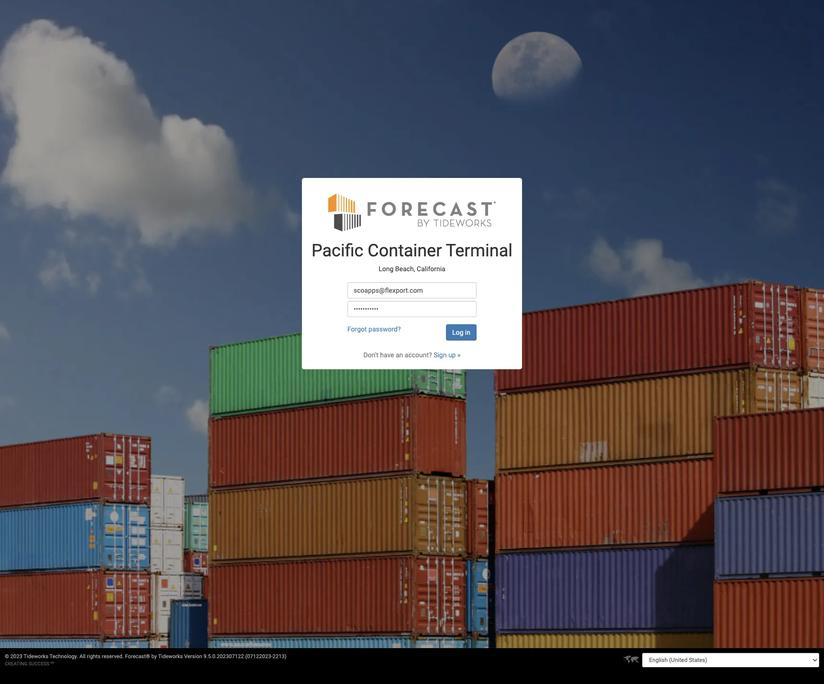 Task type: locate. For each thing, give the bounding box(es) containing it.
tideworks
[[24, 654, 48, 660], [158, 654, 183, 660]]

long
[[379, 265, 394, 273]]

tideworks up success
[[24, 654, 48, 660]]

2023
[[10, 654, 22, 660]]

account?
[[405, 351, 432, 359]]

rights
[[87, 654, 101, 660]]

0 horizontal spatial tideworks
[[24, 654, 48, 660]]

»
[[458, 351, 461, 359]]

tideworks right 'by'
[[158, 654, 183, 660]]

don't have an account? sign up »
[[364, 351, 461, 359]]

1 horizontal spatial tideworks
[[158, 654, 183, 660]]

by
[[151, 654, 157, 660]]

2 tideworks from the left
[[158, 654, 183, 660]]

in
[[465, 329, 471, 337]]

reserved.
[[102, 654, 124, 660]]

beach,
[[395, 265, 415, 273]]

log in button
[[446, 325, 477, 341]]

sign up » link
[[434, 351, 461, 359]]

up
[[449, 351, 456, 359]]

sign
[[434, 351, 447, 359]]

have
[[380, 351, 394, 359]]

container
[[368, 241, 442, 261]]

forgot password? link
[[348, 326, 401, 333]]



Task type: describe. For each thing, give the bounding box(es) containing it.
Password password field
[[348, 301, 477, 317]]

forgot
[[348, 326, 367, 333]]

pacific
[[312, 241, 364, 261]]

creating
[[5, 662, 27, 667]]

forecast®
[[125, 654, 150, 660]]

log
[[452, 329, 464, 337]]

all
[[79, 654, 86, 660]]

forgot password? log in
[[348, 326, 471, 337]]

1 tideworks from the left
[[24, 654, 48, 660]]

technology.
[[50, 654, 78, 660]]

don't
[[364, 351, 379, 359]]

9.5.0.202307122
[[204, 654, 244, 660]]

℠
[[51, 662, 54, 667]]

terminal
[[446, 241, 513, 261]]

version
[[184, 654, 202, 660]]

success
[[29, 662, 49, 667]]

Email or username text field
[[348, 282, 477, 299]]

forecast® by tideworks image
[[328, 192, 496, 232]]

©
[[5, 654, 9, 660]]

2213)
[[273, 654, 287, 660]]

(07122023-
[[245, 654, 273, 660]]

pacific container terminal long beach, california
[[312, 241, 513, 273]]

© 2023 tideworks technology. all rights reserved. forecast® by tideworks version 9.5.0.202307122 (07122023-2213) creating success ℠
[[5, 654, 287, 667]]

password?
[[369, 326, 401, 333]]

california
[[417, 265, 446, 273]]

an
[[396, 351, 403, 359]]



